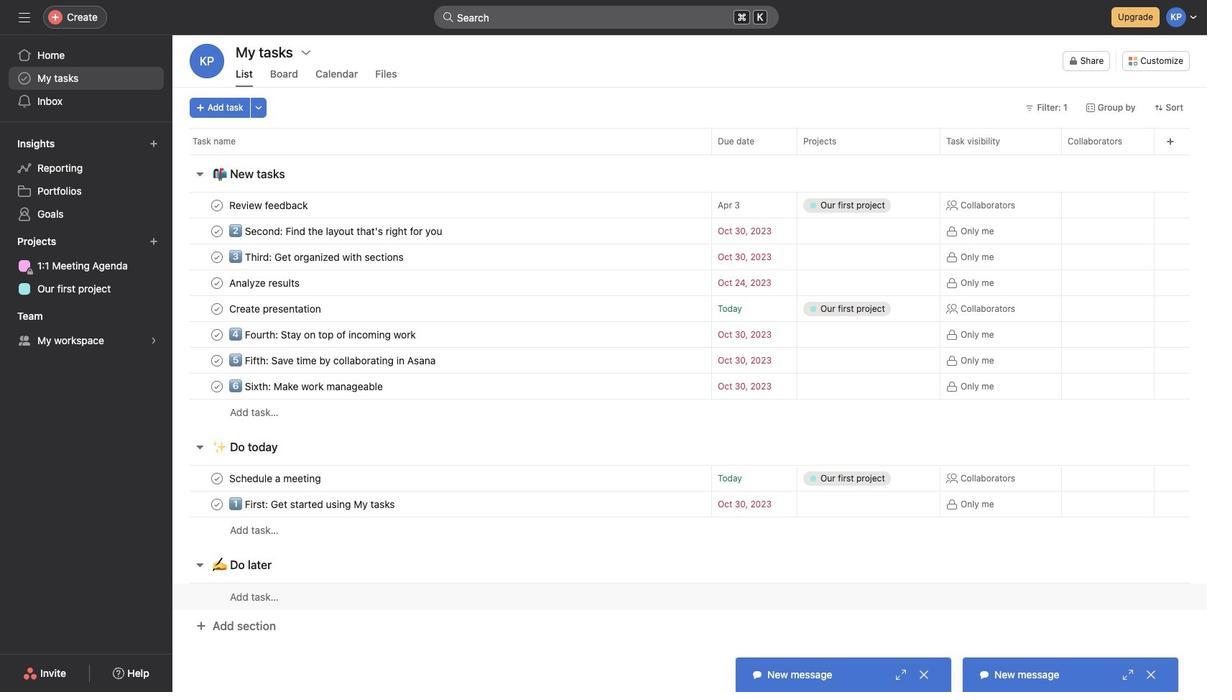 Task type: vqa. For each thing, say whether or not it's contained in the screenshot.
The Create Presentation cell
yes



Task type: locate. For each thing, give the bounding box(es) containing it.
mark complete checkbox inside schedule a meeting cell
[[209, 470, 226, 487]]

task name text field for mark complete image in the "2️⃣ second: find the layout that's right for you" cell
[[226, 224, 447, 238]]

mark complete image inside schedule a meeting cell
[[209, 470, 226, 487]]

3 mark complete checkbox from the top
[[209, 274, 226, 292]]

7 mark complete checkbox from the top
[[209, 470, 226, 487]]

teams element
[[0, 303, 173, 355]]

2 collapse task list for this group image from the top
[[194, 559, 206, 571]]

collapse task list for this group image
[[194, 168, 206, 180]]

mark complete checkbox for 6️⃣ sixth: make work manageable cell
[[209, 378, 226, 395]]

2 task name text field from the top
[[226, 224, 447, 238]]

task name text field inside the review feedback cell
[[226, 198, 312, 212]]

mark complete image
[[209, 197, 226, 214], [209, 223, 226, 240], [209, 274, 226, 292], [209, 326, 226, 343], [209, 378, 226, 395], [209, 496, 226, 513]]

collapse task list for this group image
[[194, 441, 206, 453], [194, 559, 206, 571]]

task name text field inside schedule a meeting cell
[[226, 471, 325, 486]]

row
[[173, 128, 1208, 155], [190, 154, 1191, 155], [173, 192, 1208, 219], [173, 218, 1208, 244], [173, 244, 1208, 270], [173, 270, 1208, 296], [173, 296, 1208, 322], [173, 321, 1208, 348], [173, 347, 1208, 374], [173, 373, 1208, 400], [173, 399, 1208, 426], [173, 465, 1208, 492], [173, 491, 1208, 518], [173, 517, 1208, 544], [173, 583, 1208, 610]]

1 horizontal spatial expand new message image
[[1123, 669, 1135, 681]]

1 mark complete checkbox from the top
[[209, 197, 226, 214]]

4 mark complete checkbox from the top
[[209, 300, 226, 317]]

Mark complete checkbox
[[209, 197, 226, 214], [209, 248, 226, 266], [209, 274, 226, 292], [209, 300, 226, 317], [209, 326, 226, 343], [209, 378, 226, 395], [209, 470, 226, 487]]

linked projects for 6️⃣ sixth: make work manageable cell
[[797, 373, 941, 400]]

0 vertical spatial task name text field
[[226, 276, 304, 290]]

task name text field inside analyze results cell
[[226, 276, 304, 290]]

task name text field inside 6️⃣ sixth: make work manageable cell
[[226, 379, 387, 394]]

2 mark complete image from the top
[[209, 223, 226, 240]]

1 vertical spatial mark complete checkbox
[[209, 352, 226, 369]]

mark complete checkbox inside "2️⃣ second: find the layout that's right for you" cell
[[209, 223, 226, 240]]

6 mark complete checkbox from the top
[[209, 378, 226, 395]]

1 mark complete image from the top
[[209, 197, 226, 214]]

mark complete image inside analyze results cell
[[209, 274, 226, 292]]

analyze results cell
[[173, 270, 712, 296]]

mark complete image inside 1️⃣ first: get started using my tasks cell
[[209, 496, 226, 513]]

mark complete checkbox for 5️⃣ fifth: save time by collaborating in asana cell
[[209, 352, 226, 369]]

mark complete image inside the review feedback cell
[[209, 197, 226, 214]]

mark complete checkbox inside the 4️⃣ fourth: stay on top of incoming work cell
[[209, 326, 226, 343]]

new insights image
[[150, 139, 158, 148]]

prominent image
[[443, 12, 454, 23]]

mark complete checkbox for the review feedback cell
[[209, 197, 226, 214]]

2 mark complete checkbox from the top
[[209, 248, 226, 266]]

task name text field inside "2️⃣ second: find the layout that's right for you" cell
[[226, 224, 447, 238]]

3 mark complete checkbox from the top
[[209, 496, 226, 513]]

task name text field for mark complete image in the 4️⃣ fourth: stay on top of incoming work cell
[[226, 328, 421, 342]]

Mark complete checkbox
[[209, 223, 226, 240], [209, 352, 226, 369], [209, 496, 226, 513]]

6 task name text field from the top
[[226, 379, 387, 394]]

3 mark complete image from the top
[[209, 352, 226, 369]]

1 vertical spatial collapse task list for this group image
[[194, 559, 206, 571]]

6 mark complete image from the top
[[209, 496, 226, 513]]

mark complete image inside 6️⃣ sixth: make work manageable cell
[[209, 378, 226, 395]]

7 task name text field from the top
[[226, 497, 399, 512]]

mark complete image for create presentation cell
[[209, 300, 226, 317]]

4 task name text field from the top
[[226, 328, 421, 342]]

3 mark complete image from the top
[[209, 274, 226, 292]]

1 expand new message image from the left
[[896, 669, 907, 681]]

task name text field inside 3️⃣ third: get organized with sections cell
[[226, 250, 408, 264]]

mark complete checkbox inside 3️⃣ third: get organized with sections cell
[[209, 248, 226, 266]]

linked projects for 4️⃣ fourth: stay on top of incoming work cell
[[797, 321, 941, 348]]

header 📬 new tasks tree grid
[[173, 192, 1208, 426]]

task name text field for mark complete image in the 6️⃣ sixth: make work manageable cell
[[226, 379, 387, 394]]

task name text field for mark complete checkbox within the schedule a meeting cell
[[226, 471, 325, 486]]

mark complete checkbox for 3️⃣ third: get organized with sections cell
[[209, 248, 226, 266]]

2 vertical spatial task name text field
[[226, 471, 325, 486]]

expand new message image
[[896, 669, 907, 681], [1123, 669, 1135, 681]]

1️⃣ first: get started using my tasks cell
[[173, 491, 712, 518]]

mark complete image inside the 4️⃣ fourth: stay on top of incoming work cell
[[209, 326, 226, 343]]

mark complete checkbox inside 5️⃣ fifth: save time by collaborating in asana cell
[[209, 352, 226, 369]]

4 mark complete image from the top
[[209, 326, 226, 343]]

0 vertical spatial mark complete checkbox
[[209, 223, 226, 240]]

review feedback cell
[[173, 192, 712, 219]]

2 mark complete checkbox from the top
[[209, 352, 226, 369]]

mark complete image inside 3️⃣ third: get organized with sections cell
[[209, 248, 226, 266]]

task name text field for mark complete image inside the the review feedback cell
[[226, 198, 312, 212]]

1 vertical spatial task name text field
[[226, 302, 326, 316]]

task name text field inside create presentation cell
[[226, 302, 326, 316]]

1 task name text field from the top
[[226, 198, 312, 212]]

mark complete checkbox for create presentation cell
[[209, 300, 226, 317]]

mark complete checkbox inside 1️⃣ first: get started using my tasks cell
[[209, 496, 226, 513]]

3 task name text field from the top
[[226, 250, 408, 264]]

5 mark complete image from the top
[[209, 378, 226, 395]]

6️⃣ sixth: make work manageable cell
[[173, 373, 712, 400]]

mark complete image for analyze results cell
[[209, 274, 226, 292]]

0 vertical spatial collapse task list for this group image
[[194, 441, 206, 453]]

mark complete checkbox for analyze results cell
[[209, 274, 226, 292]]

linked projects for analyze results cell
[[797, 270, 941, 296]]

close image
[[1146, 669, 1158, 681]]

mark complete checkbox inside analyze results cell
[[209, 274, 226, 292]]

mark complete image
[[209, 248, 226, 266], [209, 300, 226, 317], [209, 352, 226, 369], [209, 470, 226, 487]]

mark complete image inside create presentation cell
[[209, 300, 226, 317]]

Task name text field
[[226, 198, 312, 212], [226, 224, 447, 238], [226, 250, 408, 264], [226, 328, 421, 342], [226, 353, 440, 368], [226, 379, 387, 394], [226, 497, 399, 512]]

mark complete image inside "2️⃣ second: find the layout that's right for you" cell
[[209, 223, 226, 240]]

mark complete checkbox for "2️⃣ second: find the layout that's right for you" cell
[[209, 223, 226, 240]]

2 expand new message image from the left
[[1123, 669, 1135, 681]]

mark complete checkbox inside 6️⃣ sixth: make work manageable cell
[[209, 378, 226, 395]]

0 horizontal spatial expand new message image
[[896, 669, 907, 681]]

task name text field inside 5️⃣ fifth: save time by collaborating in asana cell
[[226, 353, 440, 368]]

2 vertical spatial mark complete checkbox
[[209, 496, 226, 513]]

linked projects for 1️⃣ first: get started using my tasks cell
[[797, 491, 941, 518]]

2 task name text field from the top
[[226, 302, 326, 316]]

3 task name text field from the top
[[226, 471, 325, 486]]

mark complete checkbox inside the review feedback cell
[[209, 197, 226, 214]]

expand new message image left close image
[[1123, 669, 1135, 681]]

1 mark complete checkbox from the top
[[209, 223, 226, 240]]

insights element
[[0, 131, 173, 229]]

expand new message image left close icon
[[896, 669, 907, 681]]

header ✨ do today tree grid
[[173, 465, 1208, 544]]

mark complete checkbox inside create presentation cell
[[209, 300, 226, 317]]

new project or portfolio image
[[150, 237, 158, 246]]

Task name text field
[[226, 276, 304, 290], [226, 302, 326, 316], [226, 471, 325, 486]]

mark complete image inside 5️⃣ fifth: save time by collaborating in asana cell
[[209, 352, 226, 369]]

5 mark complete checkbox from the top
[[209, 326, 226, 343]]

1 collapse task list for this group image from the top
[[194, 441, 206, 453]]

task name text field inside 1️⃣ first: get started using my tasks cell
[[226, 497, 399, 512]]

None field
[[434, 6, 779, 29]]

1 task name text field from the top
[[226, 276, 304, 290]]

3️⃣ third: get organized with sections cell
[[173, 244, 712, 270]]

5 task name text field from the top
[[226, 353, 440, 368]]

2 mark complete image from the top
[[209, 300, 226, 317]]

4 mark complete image from the top
[[209, 470, 226, 487]]

mark complete image for 5️⃣ fifth: save time by collaborating in asana cell
[[209, 352, 226, 369]]

task name text field inside the 4️⃣ fourth: stay on top of incoming work cell
[[226, 328, 421, 342]]

1 mark complete image from the top
[[209, 248, 226, 266]]



Task type: describe. For each thing, give the bounding box(es) containing it.
2️⃣ second: find the layout that's right for you cell
[[173, 218, 712, 244]]

task name text field for mark complete checkbox inside analyze results cell
[[226, 276, 304, 290]]

create presentation cell
[[173, 296, 712, 322]]

add field image
[[1167, 137, 1176, 146]]

mark complete image for 1️⃣ first: get started using my tasks cell
[[209, 496, 226, 513]]

expand new message image for close icon
[[896, 669, 907, 681]]

mark complete image for schedule a meeting cell
[[209, 470, 226, 487]]

mark complete image for the review feedback cell
[[209, 197, 226, 214]]

hide sidebar image
[[19, 12, 30, 23]]

mark complete image for "2️⃣ second: find the layout that's right for you" cell
[[209, 223, 226, 240]]

close image
[[919, 669, 930, 681]]

task name text field for mark complete checkbox inside create presentation cell
[[226, 302, 326, 316]]

mark complete checkbox for schedule a meeting cell
[[209, 470, 226, 487]]

5️⃣ fifth: save time by collaborating in asana cell
[[173, 347, 712, 374]]

see details, my workspace image
[[150, 336, 158, 345]]

mark complete image for the 4️⃣ fourth: stay on top of incoming work cell
[[209, 326, 226, 343]]

global element
[[0, 35, 173, 122]]

task name text field for mark complete icon in 5️⃣ fifth: save time by collaborating in asana cell
[[226, 353, 440, 368]]

view profile settings image
[[190, 44, 224, 78]]

4️⃣ fourth: stay on top of incoming work cell
[[173, 321, 712, 348]]

mark complete image for 3️⃣ third: get organized with sections cell
[[209, 248, 226, 266]]

more actions image
[[254, 104, 263, 112]]

Search tasks, projects, and more text field
[[434, 6, 779, 29]]

mark complete checkbox for 1️⃣ first: get started using my tasks cell
[[209, 496, 226, 513]]

task name text field for mark complete image inside the 1️⃣ first: get started using my tasks cell
[[226, 497, 399, 512]]

schedule a meeting cell
[[173, 465, 712, 492]]

mark complete checkbox for the 4️⃣ fourth: stay on top of incoming work cell
[[209, 326, 226, 343]]

mark complete image for 6️⃣ sixth: make work manageable cell
[[209, 378, 226, 395]]

linked projects for 2️⃣ second: find the layout that's right for you cell
[[797, 218, 941, 244]]

linked projects for 5️⃣ fifth: save time by collaborating in asana cell
[[797, 347, 941, 374]]

projects element
[[0, 229, 173, 303]]

expand new message image for close image
[[1123, 669, 1135, 681]]

show options image
[[300, 47, 312, 58]]

task name text field for mark complete icon within the 3️⃣ third: get organized with sections cell
[[226, 250, 408, 264]]

linked projects for 3️⃣ third: get organized with sections cell
[[797, 244, 941, 270]]



